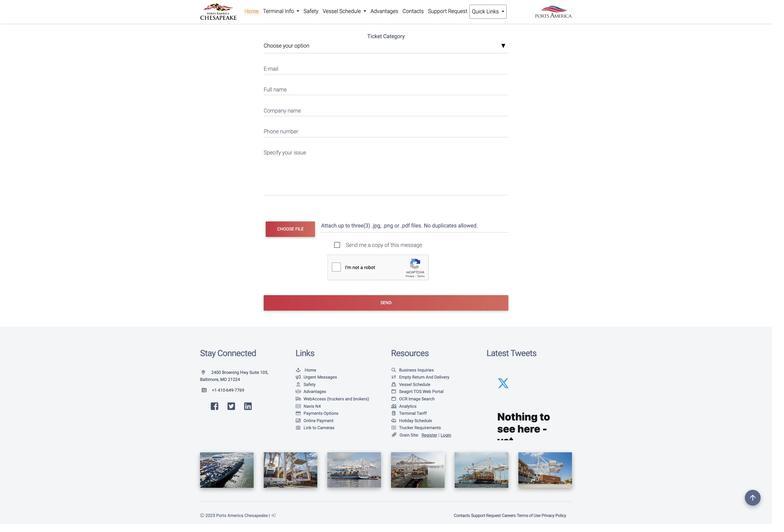 Task type: vqa. For each thing, say whether or not it's contained in the screenshot.
10/01/2023
no



Task type: locate. For each thing, give the bounding box(es) containing it.
0 vertical spatial home
[[244, 8, 259, 14]]

1 vertical spatial choose
[[277, 227, 294, 232]]

1 horizontal spatial support request link
[[471, 510, 501, 522]]

exchange image
[[391, 375, 396, 380]]

policy
[[555, 513, 566, 518]]

advantages link up webaccess
[[296, 389, 326, 394]]

0 horizontal spatial advantages link
[[296, 389, 326, 394]]

1 horizontal spatial of
[[529, 513, 533, 518]]

contacts
[[403, 8, 424, 14], [454, 513, 470, 518]]

browser image inside seagirt tos web portal link
[[391, 390, 396, 394]]

terminal down "analytics"
[[399, 411, 416, 416]]

analytics image
[[391, 404, 396, 409]]

(truckers
[[327, 396, 344, 401]]

1 vertical spatial of
[[529, 513, 533, 518]]

webaccess
[[304, 396, 326, 401]]

n4
[[315, 404, 321, 409]]

messages
[[317, 375, 337, 380]]

empty return and delivery link
[[391, 375, 449, 380]]

0 horizontal spatial of
[[385, 242, 389, 248]]

browser image for ocr
[[391, 397, 396, 401]]

copyright image
[[200, 514, 204, 518]]

navis
[[304, 404, 314, 409]]

0 horizontal spatial terminal
[[263, 8, 284, 14]]

phone office image
[[202, 388, 212, 393]]

seagirt
[[399, 389, 413, 394]]

0 vertical spatial safety
[[304, 8, 318, 14]]

1 vertical spatial safety link
[[296, 382, 316, 387]]

terms
[[517, 513, 528, 518]]

send
[[381, 300, 392, 305]]

credit card front image
[[296, 419, 301, 423]]

| left login
[[438, 432, 439, 438]]

map marker alt image
[[202, 370, 210, 375]]

info
[[285, 8, 294, 14]]

choose for choose your option
[[264, 43, 282, 49]]

1 vertical spatial schedule
[[413, 382, 430, 387]]

1 safety from the top
[[304, 8, 318, 14]]

105,
[[260, 370, 268, 375]]

0 horizontal spatial links
[[296, 348, 314, 358]]

advantages link up "ticket category"
[[368, 5, 400, 18]]

0 horizontal spatial support
[[222, 16, 241, 22]]

ticket
[[367, 33, 382, 40]]

2 browser image from the top
[[391, 397, 396, 401]]

| left sign in image
[[269, 513, 270, 518]]

1 horizontal spatial advantages link
[[368, 5, 400, 18]]

2 horizontal spatial home link
[[296, 367, 316, 372]]

md
[[220, 377, 227, 382]]

0 vertical spatial name
[[273, 87, 287, 93]]

▼
[[501, 43, 506, 49]]

payments options
[[304, 411, 339, 416]]

browser image down ship icon
[[391, 390, 396, 394]]

company
[[264, 107, 286, 114]]

your for specify
[[282, 149, 292, 156]]

grain
[[400, 433, 410, 438]]

mail
[[268, 66, 278, 72]]

0 vertical spatial of
[[385, 242, 389, 248]]

number
[[280, 128, 298, 135]]

support request link left careers
[[471, 510, 501, 522]]

login
[[441, 433, 451, 438]]

1 vertical spatial support request link
[[471, 510, 501, 522]]

stay
[[200, 348, 216, 358]]

name right company
[[288, 107, 301, 114]]

1 vertical spatial contacts
[[454, 513, 470, 518]]

Full name text field
[[264, 82, 508, 95]]

your left issue
[[282, 149, 292, 156]]

and
[[345, 396, 352, 401]]

0 horizontal spatial home link
[[200, 15, 215, 23]]

1 browser image from the top
[[391, 390, 396, 394]]

request left the quick
[[448, 8, 467, 14]]

1 horizontal spatial advantages
[[371, 8, 398, 14]]

0 horizontal spatial request
[[448, 8, 467, 14]]

E-mail email field
[[264, 61, 508, 74]]

ship image
[[391, 383, 396, 387]]

safety down urgent
[[304, 382, 316, 387]]

1 vertical spatial your
[[282, 149, 292, 156]]

e-mail
[[264, 66, 278, 72]]

1 horizontal spatial contacts link
[[453, 510, 471, 522]]

contacts support request careers terms of use privacy policy
[[454, 513, 566, 518]]

1 horizontal spatial contacts
[[454, 513, 470, 518]]

company name
[[264, 107, 301, 114]]

2 horizontal spatial home
[[305, 367, 316, 372]]

brokers)
[[353, 396, 369, 401]]

option
[[295, 43, 309, 49]]

choose file
[[277, 227, 304, 232]]

1 vertical spatial home
[[200, 16, 215, 22]]

0 vertical spatial request
[[448, 8, 467, 14]]

of
[[385, 242, 389, 248], [529, 513, 533, 518]]

browser image inside ocr image search link
[[391, 397, 396, 401]]

your left option
[[283, 43, 293, 49]]

latest
[[487, 348, 509, 358]]

sign in image
[[271, 514, 275, 518]]

1 vertical spatial terminal
[[399, 411, 416, 416]]

0 vertical spatial safety link
[[301, 5, 321, 18]]

0 horizontal spatial contacts
[[403, 8, 424, 14]]

0 vertical spatial advantages link
[[368, 5, 400, 18]]

name for full name
[[273, 87, 287, 93]]

0 vertical spatial choose
[[264, 43, 282, 49]]

advantages up webaccess
[[304, 389, 326, 394]]

contacts link
[[400, 5, 426, 18], [453, 510, 471, 522]]

trucker requirements
[[399, 425, 441, 430]]

home for 'home' link associated with terminal info link
[[244, 8, 259, 14]]

0 vertical spatial schedule
[[339, 8, 361, 14]]

1 vertical spatial links
[[296, 348, 314, 358]]

file
[[295, 227, 304, 232]]

0 vertical spatial |
[[438, 432, 439, 438]]

1 vertical spatial request
[[486, 513, 501, 518]]

linkedin image
[[244, 402, 252, 411]]

twitter square image
[[228, 402, 235, 411]]

0 horizontal spatial advantages
[[304, 389, 326, 394]]

safety
[[304, 8, 318, 14], [304, 382, 316, 387]]

1 vertical spatial browser image
[[391, 397, 396, 401]]

request left careers
[[486, 513, 501, 518]]

0 vertical spatial vessel schedule link
[[321, 5, 368, 18]]

of left this on the top of the page
[[385, 242, 389, 248]]

2 safety from the top
[[304, 382, 316, 387]]

schedule for bells "icon"
[[414, 418, 432, 423]]

specify your issue
[[264, 149, 306, 156]]

1 vertical spatial support
[[222, 16, 241, 22]]

name right full
[[273, 87, 287, 93]]

1 vertical spatial vessel schedule link
[[391, 382, 430, 387]]

search image
[[391, 368, 396, 372]]

terminal left info
[[263, 8, 284, 14]]

container storage image
[[296, 404, 301, 409]]

links up anchor icon
[[296, 348, 314, 358]]

Company name text field
[[264, 103, 508, 116]]

safety link down urgent
[[296, 382, 316, 387]]

phone
[[264, 128, 279, 135]]

1 horizontal spatial links
[[486, 8, 499, 15]]

links right the quick
[[486, 8, 499, 15]]

ocr
[[399, 396, 407, 401]]

0 vertical spatial contacts link
[[400, 5, 426, 18]]

schedule for ship icon
[[413, 382, 430, 387]]

0 horizontal spatial name
[[273, 87, 287, 93]]

safety link
[[301, 5, 321, 18], [296, 382, 316, 387]]

1 horizontal spatial vessel
[[399, 382, 412, 387]]

0 horizontal spatial vessel schedule link
[[321, 5, 368, 18]]

facebook square image
[[211, 402, 218, 411]]

2400 broening hwy suite 105, baltimore, md 21224 link
[[200, 370, 268, 382]]

1 vertical spatial vessel
[[399, 382, 412, 387]]

business
[[399, 367, 416, 372]]

hand receiving image
[[296, 390, 301, 394]]

ocr image search
[[399, 396, 435, 401]]

camera image
[[296, 426, 301, 430]]

2 vertical spatial support
[[471, 513, 485, 518]]

0 horizontal spatial home
[[200, 16, 215, 22]]

choose left file in the left of the page
[[277, 227, 294, 232]]

suite
[[249, 370, 259, 375]]

payments
[[304, 411, 323, 416]]

0 vertical spatial terminal
[[263, 8, 284, 14]]

1 horizontal spatial home
[[244, 8, 259, 14]]

ticket category
[[367, 33, 405, 40]]

holiday schedule
[[399, 418, 432, 423]]

2 horizontal spatial support
[[471, 513, 485, 518]]

0 vertical spatial vessel schedule
[[323, 8, 362, 14]]

0 vertical spatial browser image
[[391, 390, 396, 394]]

browser image up analytics image
[[391, 397, 396, 401]]

baltimore,
[[200, 377, 219, 382]]

navis n4 link
[[296, 404, 321, 409]]

analytics
[[399, 404, 417, 409]]

0 vertical spatial your
[[283, 43, 293, 49]]

careers
[[502, 513, 516, 518]]

|
[[438, 432, 439, 438], [269, 513, 270, 518]]

advantages link
[[368, 5, 400, 18], [296, 389, 326, 394]]

online
[[304, 418, 316, 423]]

1 vertical spatial name
[[288, 107, 301, 114]]

support for support
[[222, 16, 241, 22]]

0 vertical spatial contacts
[[403, 8, 424, 14]]

0 horizontal spatial |
[[269, 513, 270, 518]]

support request link
[[426, 5, 470, 18], [471, 510, 501, 522]]

phone number
[[264, 128, 298, 135]]

1 vertical spatial vessel schedule
[[399, 382, 430, 387]]

0 horizontal spatial vessel
[[323, 8, 338, 14]]

return
[[412, 375, 425, 380]]

support
[[428, 8, 447, 14], [222, 16, 241, 22], [471, 513, 485, 518]]

empty
[[399, 375, 411, 380]]

tweets
[[510, 348, 537, 358]]

go to top image
[[745, 490, 761, 506]]

send
[[346, 242, 358, 248]]

grain site: register | login
[[400, 432, 451, 438]]

2023 ports america chesapeake |
[[204, 513, 271, 518]]

1 horizontal spatial |
[[438, 432, 439, 438]]

0 vertical spatial advantages
[[371, 8, 398, 14]]

your
[[283, 43, 293, 49], [282, 149, 292, 156]]

1 horizontal spatial terminal
[[399, 411, 416, 416]]

2023
[[205, 513, 215, 518]]

choose up mail
[[264, 43, 282, 49]]

1 horizontal spatial request
[[486, 513, 501, 518]]

quick links link
[[470, 5, 507, 19]]

1 horizontal spatial support
[[428, 8, 447, 14]]

contacts for contacts
[[403, 8, 424, 14]]

support request link left the quick
[[426, 5, 470, 18]]

0 vertical spatial support
[[428, 8, 447, 14]]

list alt image
[[391, 426, 396, 430]]

browser image
[[391, 390, 396, 394], [391, 397, 396, 401]]

0 horizontal spatial contacts link
[[400, 5, 426, 18]]

of left use
[[529, 513, 533, 518]]

+1
[[212, 388, 217, 393]]

0 vertical spatial links
[[486, 8, 499, 15]]

1 vertical spatial safety
[[304, 382, 316, 387]]

safety link for urgent messages link
[[296, 382, 316, 387]]

full
[[264, 87, 272, 93]]

quick
[[472, 8, 485, 15]]

latest tweets
[[487, 348, 537, 358]]

name for company name
[[288, 107, 301, 114]]

home
[[244, 8, 259, 14], [200, 16, 215, 22], [305, 367, 316, 372]]

1 horizontal spatial home link
[[242, 5, 261, 18]]

0 vertical spatial support request link
[[426, 5, 470, 18]]

Phone number text field
[[264, 124, 508, 137]]

safety right info
[[304, 8, 318, 14]]

1 horizontal spatial name
[[288, 107, 301, 114]]

safety link right info
[[301, 5, 321, 18]]

this
[[391, 242, 399, 248]]

advantages up "ticket category"
[[371, 8, 398, 14]]

Specify your issue text field
[[264, 145, 508, 195]]

vessel
[[323, 8, 338, 14], [399, 382, 412, 387]]

2 vertical spatial schedule
[[414, 418, 432, 423]]



Task type: describe. For each thing, give the bounding box(es) containing it.
image
[[409, 396, 420, 401]]

link to cameras link
[[296, 425, 334, 430]]

user hard hat image
[[296, 383, 301, 387]]

Attach up to three(3) .jpg, .png or .pdf files. No duplicates allowed. text field
[[320, 219, 510, 232]]

online payment link
[[296, 418, 334, 423]]

and
[[426, 375, 433, 380]]

business inquiries link
[[391, 367, 434, 372]]

home link for urgent messages link
[[296, 367, 316, 372]]

quick links
[[472, 8, 500, 15]]

resources
[[391, 348, 429, 358]]

support for support request
[[428, 8, 447, 14]]

trucker requirements link
[[391, 425, 441, 430]]

to
[[313, 425, 316, 430]]

urgent messages link
[[296, 375, 337, 380]]

terminal info
[[263, 8, 295, 14]]

649-
[[226, 388, 235, 393]]

+1 410-649-7769 link
[[200, 388, 244, 393]]

link to cameras
[[304, 425, 334, 430]]

terminal for terminal info
[[263, 8, 284, 14]]

empty return and delivery
[[399, 375, 449, 380]]

inquiries
[[418, 367, 434, 372]]

send button
[[264, 295, 508, 311]]

business inquiries
[[399, 367, 434, 372]]

terminal tariff link
[[391, 411, 427, 416]]

link
[[304, 425, 311, 430]]

send me a copy of this message
[[346, 242, 422, 248]]

terminal for terminal tariff
[[399, 411, 416, 416]]

online payment
[[304, 418, 334, 423]]

urgent
[[304, 375, 316, 380]]

holiday schedule link
[[391, 418, 432, 423]]

e-
[[264, 66, 268, 72]]

register
[[422, 433, 437, 438]]

careers link
[[501, 510, 516, 522]]

delivery
[[434, 375, 449, 380]]

1 vertical spatial contacts link
[[453, 510, 471, 522]]

2 vertical spatial home
[[305, 367, 316, 372]]

1 horizontal spatial vessel schedule
[[399, 382, 430, 387]]

tos
[[414, 389, 422, 394]]

terminal info link
[[261, 5, 301, 18]]

issue
[[294, 149, 306, 156]]

login link
[[441, 433, 451, 438]]

payments options link
[[296, 411, 339, 416]]

contacts for contacts support request careers terms of use privacy policy
[[454, 513, 470, 518]]

webaccess (truckers and brokers) link
[[296, 396, 369, 401]]

me
[[359, 242, 367, 248]]

cameras
[[317, 425, 334, 430]]

site:
[[411, 433, 419, 438]]

portal
[[432, 389, 444, 394]]

credit card image
[[296, 412, 301, 416]]

options
[[324, 411, 339, 416]]

register link
[[420, 433, 437, 438]]

your for choose
[[283, 43, 293, 49]]

home for 'home' link to the left
[[200, 16, 215, 22]]

web
[[423, 389, 431, 394]]

hwy
[[240, 370, 248, 375]]

0 vertical spatial vessel
[[323, 8, 338, 14]]

trucker
[[399, 425, 413, 430]]

specify
[[264, 149, 281, 156]]

ocr image search link
[[391, 396, 435, 401]]

stay connected
[[200, 348, 256, 358]]

webaccess (truckers and brokers)
[[304, 396, 369, 401]]

ports
[[216, 513, 226, 518]]

navis n4
[[304, 404, 321, 409]]

anchor image
[[296, 368, 301, 372]]

browser image for seagirt
[[391, 390, 396, 394]]

+1 410-649-7769
[[212, 388, 244, 393]]

category
[[383, 33, 405, 40]]

connected
[[217, 348, 256, 358]]

choose your option
[[264, 43, 309, 49]]

terminal tariff
[[399, 411, 427, 416]]

1 vertical spatial advantages
[[304, 389, 326, 394]]

bullhorn image
[[296, 375, 301, 380]]

payment
[[317, 418, 334, 423]]

1 horizontal spatial vessel schedule link
[[391, 382, 430, 387]]

bells image
[[391, 419, 396, 423]]

copy
[[372, 242, 383, 248]]

7769
[[235, 388, 244, 393]]

urgent messages
[[304, 375, 337, 380]]

broening
[[222, 370, 239, 375]]

truck container image
[[296, 397, 301, 401]]

0 horizontal spatial vessel schedule
[[323, 8, 362, 14]]

file invoice image
[[391, 412, 396, 416]]

use
[[534, 513, 541, 518]]

safety link for terminal info link
[[301, 5, 321, 18]]

seagirt tos web portal
[[399, 389, 444, 394]]

message
[[401, 242, 422, 248]]

wheat image
[[391, 433, 397, 437]]

holiday
[[399, 418, 413, 423]]

home link for terminal info link
[[242, 5, 261, 18]]

full name
[[264, 87, 287, 93]]

requirements
[[414, 425, 441, 430]]

choose for choose file
[[277, 227, 294, 232]]

0 horizontal spatial support request link
[[426, 5, 470, 18]]

privacy
[[542, 513, 555, 518]]

search
[[422, 396, 435, 401]]

a
[[368, 242, 371, 248]]

terms of use link
[[516, 510, 541, 522]]

1 vertical spatial |
[[269, 513, 270, 518]]

410-
[[218, 388, 226, 393]]

2400
[[211, 370, 221, 375]]

1 vertical spatial advantages link
[[296, 389, 326, 394]]



